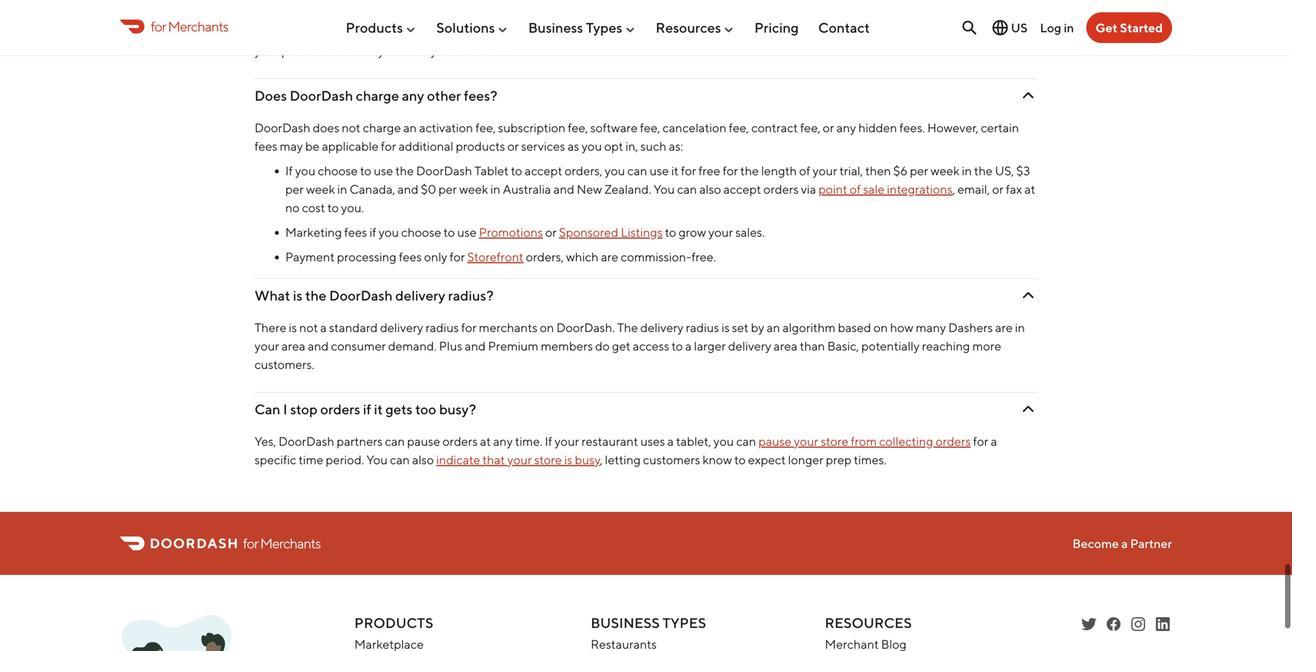 Task type: describe. For each thing, give the bounding box(es) containing it.
get started
[[1096, 20, 1163, 35]]

doordash up standard
[[329, 287, 393, 304]]

1 horizontal spatial for merchants
[[243, 535, 320, 552]]

0 vertical spatial business types
[[528, 19, 622, 36]]

marketing
[[285, 225, 342, 239]]

of inside if you switch plans in the middle of your trial, your free trial ends, and you will be enrolled in your new plan, paying that plan's commission rate, within the next 5 business days. if you do not want to end your free trial early, we suggest setting a calendar reminder and logging in to update your plan 5 or fewer days before your trial ends.
[[429, 6, 440, 21]]

0 horizontal spatial orders,
[[526, 249, 564, 264]]

0 horizontal spatial at
[[480, 434, 491, 449]]

if right time.
[[545, 434, 552, 449]]

is right what
[[293, 287, 302, 304]]

0 vertical spatial business
[[528, 19, 583, 36]]

orders inside if you choose to use the doordash tablet to accept orders, you can use it for free for the length of your trial, then $6 per week in the us, $3 per week in canada, and $0 per week in australia and new zealand. you can also accept orders via
[[763, 182, 799, 196]]

business types link
[[528, 13, 636, 42]]

0 vertical spatial charge
[[356, 87, 399, 104]]

2 horizontal spatial week
[[931, 163, 960, 178]]

additional
[[399, 139, 453, 153]]

your down solutions
[[431, 43, 455, 58]]

more
[[972, 339, 1001, 353]]

point of sale integrations
[[819, 182, 953, 196]]

however,
[[927, 120, 979, 135]]

of inside if you choose to use the doordash tablet to accept orders, you can use it for free for the length of your trial, then $6 per week in the us, $3 per week in canada, and $0 per week in australia and new zealand. you can also accept orders via
[[799, 163, 810, 178]]

you down may
[[295, 163, 315, 178]]

the down the payment
[[305, 287, 326, 304]]

and left $0
[[398, 182, 418, 196]]

0 horizontal spatial are
[[601, 249, 618, 264]]

want
[[498, 25, 525, 39]]

0 horizontal spatial types
[[586, 19, 622, 36]]

you up know
[[714, 434, 734, 449]]

yes,
[[255, 434, 276, 449]]

for inside for a specific time period. you can also
[[973, 434, 988, 449]]

your up want
[[495, 6, 520, 21]]

fees.
[[899, 120, 925, 135]]

2 vertical spatial of
[[850, 182, 861, 196]]

sponsored
[[559, 225, 618, 239]]

1 horizontal spatial free
[[591, 25, 613, 39]]

contract
[[751, 120, 798, 135]]

partner
[[1130, 536, 1172, 551]]

i
[[283, 401, 287, 417]]

resources link
[[656, 13, 735, 42]]

delivery down only
[[395, 287, 445, 304]]

your up the setting
[[744, 6, 769, 21]]

applicable
[[322, 139, 379, 153]]

indicate
[[436, 452, 480, 467]]

1 vertical spatial 5
[[308, 43, 315, 58]]

cost
[[302, 200, 325, 215]]

for merchants link
[[120, 16, 228, 37]]

chevron down image for does doordash charge any other fees?
[[1019, 86, 1038, 105]]

setting
[[733, 25, 771, 39]]

0 horizontal spatial trial
[[457, 43, 478, 58]]

2 area from the left
[[774, 339, 797, 353]]

storefront link
[[467, 249, 524, 264]]

sponsored listings link
[[559, 225, 663, 239]]

for inside doordash does not charge an activation fee, subscription fee, software fee, cancelation fee, contract fee, or any hidden fees. however, certain fees may be applicable for additional products or services as you opt in, such as:
[[381, 139, 396, 153]]

$6
[[893, 163, 908, 178]]

plus
[[439, 339, 462, 353]]

is left busy
[[564, 452, 572, 467]]

restaurant
[[582, 434, 638, 449]]

to right know
[[734, 452, 746, 467]]

pricing
[[754, 19, 799, 36]]

how
[[890, 320, 913, 335]]

become a partner
[[1073, 536, 1172, 551]]

does
[[255, 87, 287, 104]]

1 horizontal spatial business
[[591, 615, 660, 632]]

get started button
[[1086, 12, 1172, 43]]

you up within
[[264, 6, 285, 21]]

and right ends,
[[601, 6, 622, 21]]

your down ends,
[[564, 25, 589, 39]]

or down the subscription
[[507, 139, 519, 153]]

0 vertical spatial products
[[346, 19, 403, 36]]

for inside there is not a standard delivery radius for merchants on doordash. the delivery radius is set by an algorithm based on how many dashers are in your area and consumer demand. plus and premium members do get access to a larger delivery area than basic, potentially reaching more customers.
[[461, 320, 477, 335]]

other
[[427, 87, 461, 104]]

longer
[[788, 452, 824, 467]]

orders right collecting
[[936, 434, 971, 449]]

an inside there is not a standard delivery radius for merchants on doordash. the delivery radius is set by an algorithm based on how many dashers are in your area and consumer demand. plus and premium members do get access to a larger delivery area than basic, potentially reaching more customers.
[[767, 320, 780, 335]]

or inside if you switch plans in the middle of your trial, your free trial ends, and you will be enrolled in your new plan, paying that plan's commission rate, within the next 5 business days. if you do not want to end your free trial early, we suggest setting a calendar reminder and logging in to update your plan 5 or fewer days before your trial ends.
[[318, 43, 329, 58]]

processing
[[337, 249, 397, 264]]

chevron down image for can i stop orders if it gets too busy?
[[1019, 400, 1038, 419]]

doordash up does
[[290, 87, 353, 104]]

the down switch
[[290, 25, 309, 39]]

promotions link
[[479, 225, 543, 239]]

the
[[617, 320, 638, 335]]

trial, inside if you choose to use the doordash tablet to accept orders, you can use it for free for the length of your trial, then $6 per week in the us, $3 per week in canada, and $0 per week in australia and new zealand. you can also accept orders via
[[840, 163, 863, 178]]

$3
[[1016, 163, 1030, 178]]

1 vertical spatial store
[[534, 452, 562, 467]]

australia
[[503, 182, 551, 196]]

in up the you.
[[337, 182, 347, 196]]

facebook image
[[1104, 615, 1123, 634]]

delivery down by
[[728, 339, 771, 353]]

reminder
[[832, 25, 882, 39]]

does
[[313, 120, 339, 135]]

0 horizontal spatial week
[[306, 182, 335, 196]]

doordash does not charge an activation fee, subscription fee, software fee, cancelation fee, contract fee, or any hidden fees. however, certain fees may be applicable for additional products or services as you opt in, such as:
[[255, 120, 1019, 153]]

there
[[255, 320, 287, 335]]

payment
[[285, 249, 335, 264]]

facebook link
[[1104, 615, 1123, 634]]

fees?
[[464, 87, 497, 104]]

1 vertical spatial that
[[483, 452, 505, 467]]

0 horizontal spatial per
[[285, 182, 304, 196]]

0 horizontal spatial for merchants
[[151, 18, 228, 34]]

and up customers.
[[308, 339, 329, 353]]

if you choose to use the doordash tablet to accept orders, you can use it for free for the length of your trial, then $6 per week in the us, $3 per week in canada, and $0 per week in australia and new zealand. you can also accept orders via
[[285, 163, 1030, 196]]

your inside if you choose to use the doordash tablet to accept orders, you can use it for free for the length of your trial, then $6 per week in the us, $3 per week in canada, and $0 per week in australia and new zealand. you can also accept orders via
[[813, 163, 837, 178]]

letting
[[605, 452, 641, 467]]

5 fee, from the left
[[800, 120, 820, 135]]

to up australia in the left top of the page
[[511, 163, 522, 178]]

and down plan's
[[885, 25, 906, 39]]

the up the business
[[368, 6, 386, 21]]

become
[[1073, 536, 1119, 551]]

you up the zealand.
[[605, 163, 625, 178]]

1 vertical spatial business types
[[591, 615, 706, 632]]

can i stop orders if it gets too busy?
[[255, 401, 476, 417]]

you inside doordash does not charge an activation fee, subscription fee, software fee, cancelation fee, contract fee, or any hidden fees. however, certain fees may be applicable for additional products or services as you opt in, such as:
[[582, 139, 602, 153]]

in,
[[626, 139, 638, 153]]

0 horizontal spatial use
[[374, 163, 393, 178]]

twitter image
[[1080, 615, 1098, 634]]

1 vertical spatial trial
[[615, 25, 636, 39]]

only
[[424, 249, 447, 264]]

, inside , email, or fax at no cost to you.
[[953, 182, 955, 196]]

not for delivery
[[299, 320, 318, 335]]

orders up indicate
[[443, 434, 478, 449]]

opt
[[604, 139, 623, 153]]

1 vertical spatial it
[[374, 401, 383, 417]]

if right days.
[[427, 25, 435, 39]]

1 horizontal spatial week
[[459, 182, 488, 196]]

in up the setting
[[732, 6, 742, 21]]

you right days.
[[437, 25, 457, 39]]

integrations
[[887, 182, 953, 196]]

yes, doordash partners can pause orders at any time. if your restaurant uses a tablet, you can pause your store from collecting orders
[[255, 434, 971, 449]]

may
[[280, 139, 303, 153]]

0 vertical spatial merchants
[[168, 18, 228, 34]]

doordash inside doordash does not charge an activation fee, subscription fee, software fee, cancelation fee, contract fee, or any hidden fees. however, certain fees may be applicable for additional products or services as you opt in, such as:
[[255, 120, 310, 135]]

pricing link
[[754, 13, 799, 42]]

plan's
[[889, 6, 921, 21]]

log in
[[1040, 20, 1074, 35]]

1 vertical spatial if
[[363, 401, 371, 417]]

point
[[819, 182, 847, 196]]

your right grow
[[708, 225, 733, 239]]

rate,
[[991, 6, 1015, 21]]

4 fee, from the left
[[729, 120, 749, 135]]

new
[[771, 6, 794, 21]]

to inside , email, or fax at no cost to you.
[[327, 200, 339, 215]]

to left end
[[527, 25, 538, 39]]

from
[[851, 434, 877, 449]]

basic,
[[827, 339, 859, 353]]

you left will
[[625, 6, 645, 21]]

is left set
[[722, 320, 730, 335]]

length
[[761, 163, 797, 178]]

orders right stop
[[320, 401, 360, 417]]

to up only
[[444, 225, 455, 239]]

enrolled
[[684, 6, 729, 21]]

middle
[[389, 6, 427, 21]]

customers.
[[255, 357, 314, 372]]

via
[[801, 182, 816, 196]]

and right plus
[[465, 339, 486, 353]]

busy?
[[439, 401, 476, 417]]

paying
[[825, 6, 862, 21]]

3 fee, from the left
[[640, 120, 660, 135]]

it inside if you choose to use the doordash tablet to accept orders, you can use it for free for the length of your trial, then $6 per week in the us, $3 per week in canada, and $0 per week in australia and new zealand. you can also accept orders via
[[671, 163, 679, 178]]

will
[[647, 6, 665, 21]]

or left sponsored
[[545, 225, 557, 239]]

0 vertical spatial if
[[370, 225, 376, 239]]

in up email,
[[962, 163, 972, 178]]

doordash.
[[556, 320, 615, 335]]

your down time.
[[507, 452, 532, 467]]

a inside for a specific time period. you can also
[[991, 434, 997, 449]]

by
[[751, 320, 764, 335]]

as:
[[669, 139, 683, 153]]

in down commission
[[952, 25, 962, 39]]

fees inside doordash does not charge an activation fee, subscription fee, software fee, cancelation fee, contract fee, or any hidden fees. however, certain fees may be applicable for additional products or services as you opt in, such as:
[[255, 139, 277, 153]]

you up processing
[[379, 225, 399, 239]]

1 horizontal spatial trial
[[547, 6, 567, 21]]

2 horizontal spatial use
[[650, 163, 669, 178]]

than
[[800, 339, 825, 353]]

in down tablet at the top left of the page
[[490, 182, 500, 196]]

many
[[916, 320, 946, 335]]

standard
[[329, 320, 378, 335]]

trial, inside if you switch plans in the middle of your trial, your free trial ends, and you will be enrolled in your new plan, paying that plan's commission rate, within the next 5 business days. if you do not want to end your free trial early, we suggest setting a calendar reminder and logging in to update your plan 5 or fewer days before your trial ends.
[[470, 6, 493, 21]]

2 horizontal spatial per
[[910, 163, 928, 178]]

plan,
[[796, 6, 823, 21]]

indicate that your store is busy link
[[436, 452, 600, 467]]

new
[[577, 182, 602, 196]]

to down commission
[[964, 25, 975, 39]]

services
[[521, 139, 565, 153]]



Task type: locate. For each thing, give the bounding box(es) containing it.
fewer
[[331, 43, 362, 58]]

radius
[[426, 320, 459, 335], [686, 320, 719, 335]]

grow
[[679, 225, 706, 239]]

set
[[732, 320, 749, 335]]

choose
[[318, 163, 358, 178], [401, 225, 441, 239]]

trial
[[547, 6, 567, 21], [615, 25, 636, 39], [457, 43, 478, 58]]

you down partners
[[366, 452, 388, 467]]

products
[[346, 19, 403, 36], [354, 615, 433, 632]]

1 horizontal spatial you
[[654, 182, 675, 196]]

2 vertical spatial free
[[699, 163, 720, 178]]

orders
[[763, 182, 799, 196], [320, 401, 360, 417], [443, 434, 478, 449], [936, 434, 971, 449]]

0 vertical spatial you
[[654, 182, 675, 196]]

is right there at the left
[[289, 320, 297, 335]]

choose inside if you choose to use the doordash tablet to accept orders, you can use it for free for the length of your trial, then $6 per week in the us, $3 per week in canada, and $0 per week in australia and new zealand. you can also accept orders via
[[318, 163, 358, 178]]

to right access
[[672, 339, 683, 353]]

per
[[910, 163, 928, 178], [285, 182, 304, 196], [438, 182, 457, 196]]

free down ends,
[[591, 25, 613, 39]]

if left gets
[[363, 401, 371, 417]]

if you switch plans in the middle of your trial, your free trial ends, and you will be enrolled in your new plan, paying that plan's commission rate, within the next 5 business days. if you do not want to end your free trial early, we suggest setting a calendar reminder and logging in to update your plan 5 or fewer days before your trial ends.
[[255, 6, 1017, 58]]

2 fee, from the left
[[568, 120, 588, 135]]

store up prep
[[821, 434, 849, 449]]

0 vertical spatial that
[[864, 6, 887, 21]]

in right dashers
[[1015, 320, 1025, 335]]

an up additional
[[403, 120, 417, 135]]

specific
[[255, 452, 296, 467]]

suggest
[[687, 25, 731, 39]]

1 horizontal spatial choose
[[401, 225, 441, 239]]

delivery up access
[[640, 320, 684, 335]]

the left 'length'
[[740, 163, 759, 178]]

within
[[255, 25, 288, 39]]

fee, left contract on the right of the page
[[729, 120, 749, 135]]

in right log
[[1064, 20, 1074, 35]]

to left the you.
[[327, 200, 339, 215]]

any
[[402, 87, 424, 104], [836, 120, 856, 135], [493, 434, 513, 449]]

can inside for a specific time period. you can also
[[390, 452, 410, 467]]

free inside if you choose to use the doordash tablet to accept orders, you can use it for free for the length of your trial, then $6 per week in the us, $3 per week in canada, and $0 per week in australia and new zealand. you can also accept orders via
[[699, 163, 720, 178]]

to up canada,
[[360, 163, 371, 178]]

or left the 'hidden'
[[823, 120, 834, 135]]

your up busy
[[555, 434, 579, 449]]

be right will
[[667, 6, 682, 21]]

switch
[[287, 6, 322, 21]]

uses
[[640, 434, 665, 449]]

0 vertical spatial for merchants
[[151, 18, 228, 34]]

trial up end
[[547, 6, 567, 21]]

fee, up such
[[640, 120, 660, 135]]

or inside , email, or fax at no cost to you.
[[992, 182, 1004, 196]]

it down as:
[[671, 163, 679, 178]]

1 horizontal spatial radius
[[686, 320, 719, 335]]

be right may
[[305, 139, 319, 153]]

you right as
[[582, 139, 602, 153]]

tablet
[[474, 163, 509, 178]]

also inside for a specific time period. you can also
[[412, 452, 434, 467]]

do inside there is not a standard delivery radius for merchants on doordash. the delivery radius is set by an algorithm based on how many dashers are in your area and consumer demand. plus and premium members do get access to a larger delivery area than basic, potentially reaching more customers.
[[595, 339, 610, 353]]

area left than
[[774, 339, 797, 353]]

per up integrations
[[910, 163, 928, 178]]

not inside doordash does not charge an activation fee, subscription fee, software fee, cancelation fee, contract fee, or any hidden fees. however, certain fees may be applicable for additional products or services as you opt in, such as:
[[342, 120, 360, 135]]

doordash up time
[[279, 434, 334, 449]]

zealand.
[[604, 182, 651, 196]]

2 vertical spatial trial
[[457, 43, 478, 58]]

store down time.
[[534, 452, 562, 467]]

1 vertical spatial charge
[[363, 120, 401, 135]]

globe line image
[[991, 18, 1009, 37]]

free up end
[[522, 6, 544, 21]]

early,
[[639, 25, 667, 39]]

1 horizontal spatial at
[[1025, 182, 1035, 196]]

2 horizontal spatial free
[[699, 163, 720, 178]]

no
[[285, 200, 300, 215]]

2 radius from the left
[[686, 320, 719, 335]]

do left want
[[460, 25, 474, 39]]

can
[[627, 163, 647, 178], [677, 182, 697, 196], [385, 434, 405, 449], [736, 434, 756, 449], [390, 452, 410, 467]]

2 horizontal spatial trial
[[615, 25, 636, 39]]

at up indicate
[[480, 434, 491, 449]]

a calendar
[[773, 25, 830, 39]]

is
[[293, 287, 302, 304], [289, 320, 297, 335], [722, 320, 730, 335], [564, 452, 572, 467]]

2 on from the left
[[874, 320, 888, 335]]

that right indicate
[[483, 452, 505, 467]]

an right by
[[767, 320, 780, 335]]

your inside there is not a standard delivery radius for merchants on doordash. the delivery radius is set by an algorithm based on how many dashers are in your area and consumer demand. plus and premium members do get access to a larger delivery area than basic, potentially reaching more customers.
[[255, 339, 279, 353]]

use
[[374, 163, 393, 178], [650, 163, 669, 178], [457, 225, 477, 239]]

1 horizontal spatial merchants
[[260, 535, 320, 552]]

0 vertical spatial 5
[[338, 25, 345, 39]]

1 horizontal spatial also
[[699, 182, 721, 196]]

use up canada,
[[374, 163, 393, 178]]

1 fee, from the left
[[475, 120, 496, 135]]

reaching
[[922, 339, 970, 353]]

cancelation
[[663, 120, 726, 135]]

0 vertical spatial not
[[477, 25, 495, 39]]

that up reminder
[[864, 6, 887, 21]]

not inside there is not a standard delivery radius for merchants on doordash. the delivery radius is set by an algorithm based on how many dashers are in your area and consumer demand. plus and premium members do get access to a larger delivery area than basic, potentially reaching more customers.
[[299, 320, 318, 335]]

1 horizontal spatial types
[[663, 615, 706, 632]]

1 radius from the left
[[426, 320, 459, 335]]

1 vertical spatial orders,
[[526, 249, 564, 264]]

do left get
[[595, 339, 610, 353]]

chevron down image
[[1019, 86, 1038, 105], [1019, 286, 1038, 305], [1019, 400, 1038, 419]]

plans
[[324, 6, 353, 21]]

1 vertical spatial are
[[995, 320, 1013, 335]]

week up cost
[[306, 182, 335, 196]]

3 chevron down image from the top
[[1019, 400, 1038, 419]]

listings
[[621, 225, 663, 239]]

orders, down marketing fees if you choose to use promotions or sponsored listings to grow your sales.
[[526, 249, 564, 264]]

area
[[282, 339, 305, 353], [774, 339, 797, 353]]

0 horizontal spatial 5
[[308, 43, 315, 58]]

in up the business
[[356, 6, 366, 21]]

your down there at the left
[[255, 339, 279, 353]]

1 horizontal spatial that
[[864, 6, 887, 21]]

fees
[[255, 139, 277, 153], [344, 225, 367, 239], [399, 249, 422, 264]]

trial down solutions
[[457, 43, 478, 58]]

of up via
[[799, 163, 810, 178]]

2 horizontal spatial fees
[[399, 249, 422, 264]]

1 horizontal spatial store
[[821, 434, 849, 449]]

0 vertical spatial orders,
[[565, 163, 602, 178]]

your up longer
[[794, 434, 818, 449]]

are inside there is not a standard delivery radius for merchants on doordash. the delivery radius is set by an algorithm based on how many dashers are in your area and consumer demand. plus and premium members do get access to a larger delivery area than basic, potentially reaching more customers.
[[995, 320, 1013, 335]]

the down additional
[[395, 163, 414, 178]]

1 vertical spatial do
[[595, 339, 610, 353]]

to left grow
[[665, 225, 676, 239]]

that inside if you switch plans in the middle of your trial, your free trial ends, and you will be enrolled in your new plan, paying that plan's commission rate, within the next 5 business days. if you do not want to end your free trial early, we suggest setting a calendar reminder and logging in to update your plan 5 or fewer days before your trial ends.
[[864, 6, 887, 21]]

resources
[[656, 19, 721, 36], [825, 615, 912, 632]]

not inside if you switch plans in the middle of your trial, your free trial ends, and you will be enrolled in your new plan, paying that plan's commission rate, within the next 5 business days. if you do not want to end your free trial early, we suggest setting a calendar reminder and logging in to update your plan 5 or fewer days before your trial ends.
[[477, 25, 495, 39]]

0 horizontal spatial pause
[[407, 434, 440, 449]]

what
[[255, 287, 290, 304]]

charge
[[356, 87, 399, 104], [363, 120, 401, 135]]

contact
[[818, 19, 870, 36]]

be inside if you switch plans in the middle of your trial, your free trial ends, and you will be enrolled in your new plan, paying that plan's commission rate, within the next 5 business days. if you do not want to end your free trial early, we suggest setting a calendar reminder and logging in to update your plan 5 or fewer days before your trial ends.
[[667, 6, 682, 21]]

1 vertical spatial products
[[354, 615, 433, 632]]

0 vertical spatial at
[[1025, 182, 1035, 196]]

0 horizontal spatial any
[[402, 87, 424, 104]]

0 vertical spatial ,
[[953, 182, 955, 196]]

1 horizontal spatial ,
[[953, 182, 955, 196]]

1 vertical spatial for merchants
[[243, 535, 320, 552]]

1 horizontal spatial on
[[874, 320, 888, 335]]

accept up sales. in the top right of the page
[[723, 182, 761, 196]]

at inside , email, or fax at no cost to you.
[[1025, 182, 1035, 196]]

0 vertical spatial store
[[821, 434, 849, 449]]

0 vertical spatial trial,
[[470, 6, 493, 21]]

0 vertical spatial choose
[[318, 163, 358, 178]]

1 vertical spatial choose
[[401, 225, 441, 239]]

5 right the plan
[[308, 43, 315, 58]]

also
[[699, 182, 721, 196], [412, 452, 434, 467]]

based
[[838, 320, 871, 335]]

0 horizontal spatial an
[[403, 120, 417, 135]]

1 vertical spatial you
[[366, 452, 388, 467]]

ends.
[[481, 43, 510, 58]]

members
[[541, 339, 593, 353]]

1 vertical spatial ,
[[600, 452, 603, 467]]

1 horizontal spatial accept
[[723, 182, 761, 196]]

in inside there is not a standard delivery radius for merchants on doordash. the delivery radius is set by an algorithm based on how many dashers are in your area and consumer demand. plus and premium members do get access to a larger delivery area than basic, potentially reaching more customers.
[[1015, 320, 1025, 335]]

that
[[864, 6, 887, 21], [483, 452, 505, 467]]

sales.
[[735, 225, 765, 239]]

do
[[460, 25, 474, 39], [595, 339, 610, 353]]

instagram image
[[1129, 615, 1147, 634]]

0 horizontal spatial choose
[[318, 163, 358, 178]]

do inside if you switch plans in the middle of your trial, your free trial ends, and you will be enrolled in your new plan, paying that plan's commission rate, within the next 5 business days. if you do not want to end your free trial early, we suggest setting a calendar reminder and logging in to update your plan 5 or fewer days before your trial ends.
[[460, 25, 474, 39]]

solutions link
[[436, 13, 509, 42]]

us,
[[995, 163, 1014, 178]]

for a specific time period. you can also
[[255, 434, 997, 467]]

if up within
[[255, 6, 262, 21]]

the up email,
[[974, 163, 993, 178]]

your right middle
[[443, 6, 467, 21]]

1 on from the left
[[540, 320, 554, 335]]

1 vertical spatial fees
[[344, 225, 367, 239]]

1 horizontal spatial an
[[767, 320, 780, 335]]

if inside if you choose to use the doordash tablet to accept orders, you can use it for free for the length of your trial, then $6 per week in the us, $3 per week in canada, and $0 per week in australia and new zealand. you can also accept orders via
[[285, 163, 293, 178]]

dashers
[[948, 320, 993, 335]]

1 vertical spatial be
[[305, 139, 319, 153]]

1 vertical spatial business
[[591, 615, 660, 632]]

radius up larger
[[686, 320, 719, 335]]

of right middle
[[429, 6, 440, 21]]

0 horizontal spatial you
[[366, 452, 388, 467]]

1 vertical spatial accept
[[723, 182, 761, 196]]

0 horizontal spatial it
[[374, 401, 383, 417]]

2 chevron down image from the top
[[1019, 286, 1038, 305]]

email,
[[958, 182, 990, 196]]

are down 'sponsored listings' link
[[601, 249, 618, 264]]

orders down 'length'
[[763, 182, 799, 196]]

days.
[[397, 25, 425, 39]]

1 horizontal spatial 5
[[338, 25, 345, 39]]

plan
[[282, 43, 305, 58]]

1 horizontal spatial it
[[671, 163, 679, 178]]

0 horizontal spatial area
[[282, 339, 305, 353]]

merchants
[[479, 320, 537, 335]]

your up the 'point'
[[813, 163, 837, 178]]

also up grow
[[699, 182, 721, 196]]

update
[[978, 25, 1017, 39]]

free.
[[692, 249, 716, 264]]

0 horizontal spatial merchants
[[168, 18, 228, 34]]

0 horizontal spatial do
[[460, 25, 474, 39]]

1 vertical spatial an
[[767, 320, 780, 335]]

trial, up the 'point'
[[840, 163, 863, 178]]

1 horizontal spatial resources
[[825, 615, 912, 632]]

, left email,
[[953, 182, 955, 196]]

0 horizontal spatial resources
[[656, 19, 721, 36]]

you right the zealand.
[[654, 182, 675, 196]]

log in link
[[1040, 20, 1074, 35]]

0 vertical spatial are
[[601, 249, 618, 264]]

not for activation
[[342, 120, 360, 135]]

gets
[[385, 401, 413, 417]]

certain
[[981, 120, 1019, 135]]

ends,
[[570, 6, 599, 21]]

marketing fees if you choose to use promotions or sponsored listings to grow your sales.
[[285, 225, 765, 239]]

doordash for merchants image
[[120, 615, 252, 651]]

and
[[601, 6, 622, 21], [885, 25, 906, 39], [398, 182, 418, 196], [553, 182, 574, 196], [308, 339, 329, 353], [465, 339, 486, 353]]

1 horizontal spatial use
[[457, 225, 477, 239]]

solutions
[[436, 19, 495, 36]]

any inside doordash does not charge an activation fee, subscription fee, software fee, cancelation fee, contract fee, or any hidden fees. however, certain fees may be applicable for additional products or services as you opt in, such as:
[[836, 120, 856, 135]]

0 vertical spatial also
[[699, 182, 721, 196]]

fees left only
[[399, 249, 422, 264]]

0 vertical spatial resources
[[656, 19, 721, 36]]

any up indicate that your store is busy link
[[493, 434, 513, 449]]

to inside there is not a standard delivery radius for merchants on doordash. the delivery radius is set by an algorithm based on how many dashers are in your area and consumer demand. plus and premium members do get access to a larger delivery area than basic, potentially reaching more customers.
[[672, 339, 683, 353]]

2 vertical spatial chevron down image
[[1019, 400, 1038, 419]]

be
[[667, 6, 682, 21], [305, 139, 319, 153]]

orders, up the new
[[565, 163, 602, 178]]

sale
[[863, 182, 885, 196]]

fees left may
[[255, 139, 277, 153]]

0 horizontal spatial free
[[522, 6, 544, 21]]

your down within
[[255, 43, 279, 58]]

0 vertical spatial an
[[403, 120, 417, 135]]

1 vertical spatial free
[[591, 25, 613, 39]]

charge inside doordash does not charge an activation fee, subscription fee, software fee, cancelation fee, contract fee, or any hidden fees. however, certain fees may be applicable for additional products or services as you opt in, such as:
[[363, 120, 401, 135]]

busy
[[575, 452, 600, 467]]

time.
[[515, 434, 542, 449]]

access
[[633, 339, 669, 353]]

be inside doordash does not charge an activation fee, subscription fee, software fee, cancelation fee, contract fee, or any hidden fees. however, certain fees may be applicable for additional products or services as you opt in, such as:
[[305, 139, 319, 153]]

you inside if you choose to use the doordash tablet to accept orders, you can use it for free for the length of your trial, then $6 per week in the us, $3 per week in canada, and $0 per week in australia and new zealand. you can also accept orders via
[[654, 182, 675, 196]]

2 horizontal spatial not
[[477, 25, 495, 39]]

you
[[264, 6, 285, 21], [625, 6, 645, 21], [437, 25, 457, 39], [582, 139, 602, 153], [295, 163, 315, 178], [605, 163, 625, 178], [379, 225, 399, 239], [714, 434, 734, 449]]

week down tablet at the top left of the page
[[459, 182, 488, 196]]

doordash inside if you choose to use the doordash tablet to accept orders, you can use it for free for the length of your trial, then $6 per week in the us, $3 per week in canada, and $0 per week in australia and new zealand. you can also accept orders via
[[416, 163, 472, 178]]

2 horizontal spatial of
[[850, 182, 861, 196]]

and left the new
[[553, 182, 574, 196]]

doordash up may
[[255, 120, 310, 135]]

on up potentially at bottom
[[874, 320, 888, 335]]

0 vertical spatial any
[[402, 87, 424, 104]]

1 chevron down image from the top
[[1019, 86, 1038, 105]]

not up applicable
[[342, 120, 360, 135]]

the
[[368, 6, 386, 21], [290, 25, 309, 39], [395, 163, 414, 178], [740, 163, 759, 178], [974, 163, 993, 178], [305, 287, 326, 304]]

orders, inside if you choose to use the doordash tablet to accept orders, you can use it for free for the length of your trial, then $6 per week in the us, $3 per week in canada, and $0 per week in australia and new zealand. you can also accept orders via
[[565, 163, 602, 178]]

0 vertical spatial types
[[586, 19, 622, 36]]

2 horizontal spatial any
[[836, 120, 856, 135]]

pause up the expect
[[758, 434, 792, 449]]

1 area from the left
[[282, 339, 305, 353]]

fee,
[[475, 120, 496, 135], [568, 120, 588, 135], [640, 120, 660, 135], [729, 120, 749, 135], [800, 120, 820, 135]]

times.
[[854, 452, 887, 467]]

doordash up $0
[[416, 163, 472, 178]]

an inside doordash does not charge an activation fee, subscription fee, software fee, cancelation fee, contract fee, or any hidden fees. however, certain fees may be applicable for additional products or services as you opt in, such as:
[[403, 120, 417, 135]]

1 horizontal spatial of
[[799, 163, 810, 178]]

, down restaurant
[[600, 452, 603, 467]]

radius up plus
[[426, 320, 459, 335]]

1 vertical spatial resources
[[825, 615, 912, 632]]

0 horizontal spatial also
[[412, 452, 434, 467]]

2 vertical spatial not
[[299, 320, 318, 335]]

delivery up 'demand.'
[[380, 320, 423, 335]]

fee, right contract on the right of the page
[[800, 120, 820, 135]]

1 horizontal spatial per
[[438, 182, 457, 196]]

activation
[[419, 120, 473, 135]]

indicate that your store is busy , letting customers know to expect longer prep times.
[[436, 452, 887, 467]]

trial, up ends.
[[470, 6, 493, 21]]

1 pause from the left
[[407, 434, 440, 449]]

1 vertical spatial also
[[412, 452, 434, 467]]

payment processing fees only for storefront orders, which are commission-free.
[[285, 249, 716, 264]]

you inside for a specific time period. you can also
[[366, 452, 388, 467]]

0 vertical spatial be
[[667, 6, 682, 21]]

at right "fax"
[[1025, 182, 1035, 196]]

are up more
[[995, 320, 1013, 335]]

if
[[370, 225, 376, 239], [363, 401, 371, 417]]

linkedin link
[[1154, 615, 1172, 634]]

0 horizontal spatial radius
[[426, 320, 459, 335]]

stop
[[290, 401, 318, 417]]

1 horizontal spatial fees
[[344, 225, 367, 239]]

accept down services
[[525, 163, 562, 178]]

week
[[931, 163, 960, 178], [306, 182, 335, 196], [459, 182, 488, 196]]

0 horizontal spatial ,
[[600, 452, 603, 467]]

end
[[541, 25, 562, 39]]

also left indicate
[[412, 452, 434, 467]]

of left sale
[[850, 182, 861, 196]]

use down such
[[650, 163, 669, 178]]

you
[[654, 182, 675, 196], [366, 452, 388, 467]]

1 vertical spatial not
[[342, 120, 360, 135]]

0 horizontal spatial accept
[[525, 163, 562, 178]]

linkedin image
[[1154, 615, 1172, 634]]

2 pause from the left
[[758, 434, 792, 449]]

1 vertical spatial any
[[836, 120, 856, 135]]

also inside if you choose to use the doordash tablet to accept orders, you can use it for free for the length of your trial, then $6 per week in the us, $3 per week in canada, and $0 per week in australia and new zealand. you can also accept orders via
[[699, 182, 721, 196]]

chevron down image for what is the doordash delivery radius?
[[1019, 286, 1038, 305]]

1 horizontal spatial any
[[493, 434, 513, 449]]

1 vertical spatial merchants
[[260, 535, 320, 552]]



Task type: vqa. For each thing, say whether or not it's contained in the screenshot.
not corresponding to delivery
yes



